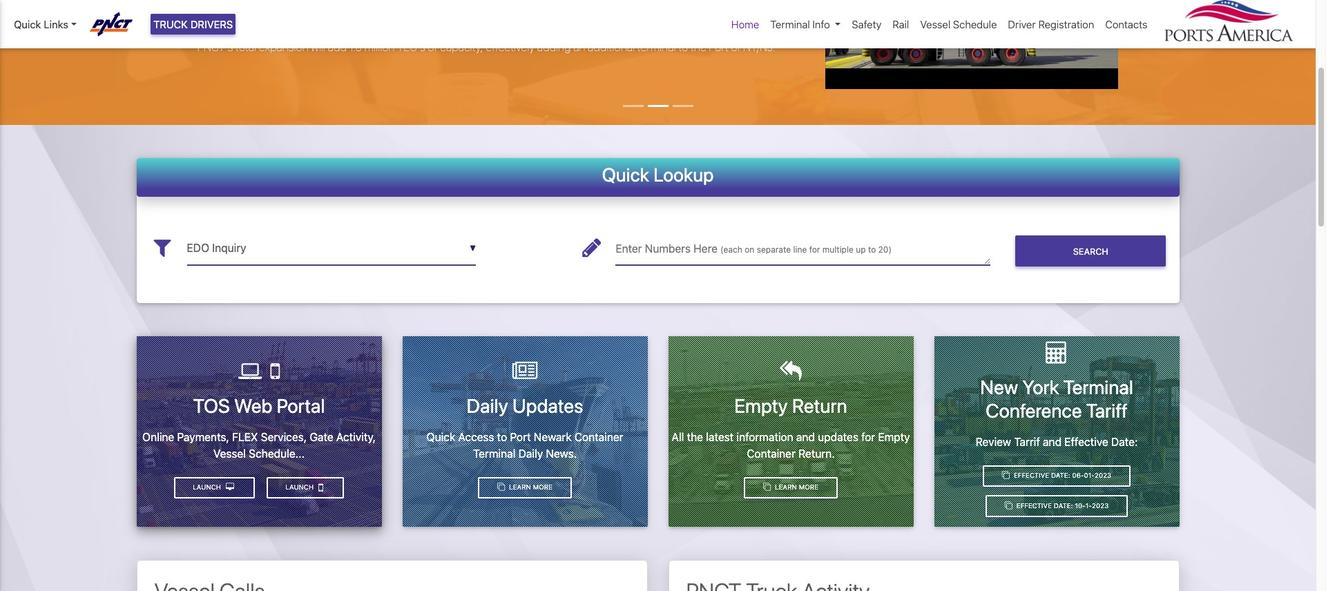 Task type: locate. For each thing, give the bounding box(es) containing it.
portal
[[277, 394, 325, 417]]

1 horizontal spatial learn more link
[[744, 477, 838, 499]]

container
[[259, 0, 306, 1], [575, 431, 623, 443], [747, 447, 796, 460]]

mobile image
[[318, 482, 323, 493]]

2 horizontal spatial quick
[[602, 163, 649, 186]]

(pnct)
[[351, 0, 386, 1]]

0 horizontal spatial vessel
[[213, 447, 246, 460]]

empty
[[735, 394, 788, 417], [878, 431, 910, 443]]

handling
[[705, 0, 747, 1]]

launch for desktop icon
[[193, 484, 223, 491]]

0 horizontal spatial for
[[809, 245, 820, 255]]

learn more link for updates
[[478, 477, 572, 499]]

1 horizontal spatial for
[[861, 431, 875, 443]]

0 vertical spatial vessel
[[920, 18, 951, 30]]

container inside all the latest information and updates for empty container return.
[[747, 447, 796, 460]]

1 horizontal spatial learn
[[775, 484, 797, 491]]

vessel down flex
[[213, 447, 246, 460]]

newark inside port newark container terminal (pnct) located in port newark, new jersey occupies 272 acres, currently handling more than 1.3 million teu's.                                 pnct secured a long-term extension of its lease agreement with the port authority of new york/new jersey through 2050. pnct's total expansion will add 1.0 million teu's of capacity,                                 effectively adding an additional terminal to the port of ny/nj.
[[220, 0, 256, 1]]

1 vertical spatial vessel
[[213, 447, 246, 460]]

quick for quick lookup
[[602, 163, 649, 186]]

quick left lookup
[[602, 163, 649, 186]]

date:
[[1111, 436, 1138, 448]]

port
[[197, 0, 217, 1], [438, 0, 458, 1], [610, 6, 629, 19], [709, 41, 729, 53], [510, 431, 531, 443]]

learn more link
[[478, 477, 572, 499], [744, 477, 838, 499]]

0 horizontal spatial quick
[[14, 18, 41, 30]]

1 horizontal spatial daily
[[519, 447, 543, 460]]

2 vertical spatial quick
[[427, 431, 455, 443]]

1 horizontal spatial vessel
[[920, 18, 951, 30]]

1 horizontal spatial learn more
[[773, 484, 819, 491]]

acres,
[[628, 0, 658, 1]]

vessel
[[920, 18, 951, 30], [213, 447, 246, 460]]

empty right updates
[[878, 431, 910, 443]]

0 horizontal spatial and
[[796, 431, 815, 443]]

of left its
[[460, 6, 469, 19]]

1 vertical spatial new
[[690, 6, 712, 19]]

newark up news.
[[534, 431, 572, 443]]

container up pnct
[[259, 0, 306, 1]]

with
[[569, 6, 589, 19]]

and up return.
[[796, 431, 815, 443]]

occupies
[[561, 0, 605, 1]]

truck drivers link
[[151, 14, 236, 35]]

0 horizontal spatial empty
[[735, 394, 788, 417]]

learn for return
[[775, 484, 797, 491]]

payments,
[[177, 431, 229, 443]]

1 vertical spatial for
[[861, 431, 875, 443]]

truck drivers
[[153, 18, 233, 30]]

capacity,
[[440, 41, 483, 53]]

the down occupies
[[591, 6, 607, 19]]

0 vertical spatial jersey
[[526, 0, 558, 1]]

more down news.
[[533, 484, 553, 491]]

launch
[[285, 484, 316, 491], [193, 484, 223, 491]]

separate
[[757, 245, 791, 255]]

secured
[[309, 6, 349, 19]]

effective
[[1065, 436, 1109, 448]]

terminal down than
[[770, 18, 810, 30]]

to right access
[[497, 431, 507, 443]]

newark inside quick access to port newark container terminal daily news.
[[534, 431, 572, 443]]

launch link
[[266, 477, 344, 499], [174, 477, 255, 499]]

new left york
[[980, 376, 1018, 399]]

conference
[[986, 399, 1082, 422]]

long-
[[359, 6, 385, 19]]

2 launch from the left
[[193, 484, 223, 491]]

daily up access
[[467, 394, 508, 417]]

0 horizontal spatial to
[[497, 431, 507, 443]]

all the latest information and updates for empty container return.
[[672, 431, 910, 460]]

million
[[212, 6, 243, 19], [365, 41, 395, 53]]

0 horizontal spatial learn more link
[[478, 477, 572, 499]]

port down the 272 on the top of page
[[610, 6, 629, 19]]

quick
[[14, 18, 41, 30], [602, 163, 649, 186], [427, 431, 455, 443]]

2 launch link from the left
[[174, 477, 255, 499]]

0 horizontal spatial launch link
[[174, 477, 255, 499]]

learn more link down all the latest information and updates for empty container return. at the right bottom of page
[[744, 477, 838, 499]]

more for updates
[[533, 484, 553, 491]]

new
[[502, 0, 524, 1], [690, 6, 712, 19], [980, 376, 1018, 399]]

enter
[[616, 242, 642, 255]]

1 horizontal spatial to
[[679, 41, 688, 53]]

1 learn more link from the left
[[478, 477, 572, 499]]

None text field
[[187, 232, 476, 265], [616, 232, 991, 265], [187, 232, 476, 265], [616, 232, 991, 265]]

20)
[[878, 245, 892, 255]]

0 horizontal spatial newark
[[220, 0, 256, 1]]

1 horizontal spatial launch
[[285, 484, 316, 491]]

1 learn from the left
[[509, 484, 531, 491]]

for right line
[[809, 245, 820, 255]]

1 launch from the left
[[285, 484, 316, 491]]

newark,
[[460, 0, 499, 1]]

vessel schedule
[[920, 18, 997, 30]]

pnct ready for future image
[[0, 0, 1316, 202]]

quick left links at the top
[[14, 18, 41, 30]]

1 vertical spatial empty
[[878, 431, 910, 443]]

the right terminal
[[691, 41, 707, 53]]

lease
[[485, 6, 511, 19]]

1 vertical spatial to
[[868, 245, 876, 255]]

learn more
[[507, 484, 553, 491], [773, 484, 819, 491]]

0 vertical spatial container
[[259, 0, 306, 1]]

the
[[591, 6, 607, 19], [691, 41, 707, 53], [687, 431, 703, 443]]

quick left access
[[427, 431, 455, 443]]

empty inside all the latest information and updates for empty container return.
[[878, 431, 910, 443]]

jersey down than
[[762, 6, 794, 19]]

pnct
[[279, 6, 306, 19]]

of left ny/nj.
[[731, 41, 741, 53]]

enter numbers here (each on separate line for multiple up to 20)
[[616, 242, 892, 255]]

and right tarrif
[[1043, 436, 1062, 448]]

0 horizontal spatial more
[[533, 484, 553, 491]]

learn more link down quick access to port newark container terminal daily news.
[[478, 477, 572, 499]]

registration
[[1039, 18, 1094, 30]]

1 horizontal spatial container
[[575, 431, 623, 443]]

activity,
[[336, 431, 376, 443]]

rail
[[893, 18, 909, 30]]

1 vertical spatial newark
[[534, 431, 572, 443]]

newark up teu's. at the top
[[220, 0, 256, 1]]

2 vertical spatial new
[[980, 376, 1018, 399]]

jersey up agreement
[[526, 0, 558, 1]]

2 vertical spatial to
[[497, 431, 507, 443]]

1 horizontal spatial new
[[690, 6, 712, 19]]

million up through
[[212, 6, 243, 19]]

more down return.
[[799, 484, 819, 491]]

1 vertical spatial container
[[575, 431, 623, 443]]

2 learn more link from the left
[[744, 477, 838, 499]]

terminal up secured
[[308, 0, 349, 1]]

2 learn more from the left
[[773, 484, 819, 491]]

1 horizontal spatial newark
[[534, 431, 572, 443]]

clone image for daily updates
[[497, 484, 505, 491]]

container inside port newark container terminal (pnct) located in port newark, new jersey occupies 272 acres, currently handling more than 1.3 million teu's.                                 pnct secured a long-term extension of its lease agreement with the port authority of new york/new jersey through 2050. pnct's total expansion will add 1.0 million teu's of capacity,                                 effectively adding an additional terminal to the port of ny/nj.
[[259, 0, 306, 1]]

the right the all at the right bottom
[[687, 431, 703, 443]]

2 horizontal spatial new
[[980, 376, 1018, 399]]

terminal down access
[[473, 447, 516, 460]]

launch left mobile "image"
[[285, 484, 316, 491]]

total
[[236, 41, 256, 53]]

2 horizontal spatial to
[[868, 245, 876, 255]]

learn
[[509, 484, 531, 491], [775, 484, 797, 491]]

quick lookup
[[602, 163, 714, 186]]

to inside port newark container terminal (pnct) located in port newark, new jersey occupies 272 acres, currently handling more than 1.3 million teu's.                                 pnct secured a long-term extension of its lease agreement with the port authority of new york/new jersey through 2050. pnct's total expansion will add 1.0 million teu's of capacity,                                 effectively adding an additional terminal to the port of ny/nj.
[[679, 41, 688, 53]]

clone image
[[1002, 472, 1010, 480], [497, 484, 505, 491], [763, 484, 771, 491], [1005, 502, 1013, 510]]

to inside enter numbers here (each on separate line for multiple up to 20)
[[868, 245, 876, 255]]

terminal
[[308, 0, 349, 1], [770, 18, 810, 30], [1064, 376, 1134, 399], [473, 447, 516, 460]]

1 vertical spatial daily
[[519, 447, 543, 460]]

up
[[856, 245, 866, 255]]

port down daily updates
[[510, 431, 531, 443]]

effectively
[[486, 41, 535, 53]]

daily left news.
[[519, 447, 543, 460]]

to right terminal
[[679, 41, 688, 53]]

adding
[[537, 41, 571, 53]]

0 horizontal spatial launch
[[193, 484, 223, 491]]

of right teu's
[[428, 41, 438, 53]]

more
[[749, 0, 775, 1]]

daily updates
[[467, 394, 583, 417]]

terminal up tariff
[[1064, 376, 1134, 399]]

2 vertical spatial the
[[687, 431, 703, 443]]

launch link down schedule...
[[266, 477, 344, 499]]

0 vertical spatial daily
[[467, 394, 508, 417]]

0 vertical spatial empty
[[735, 394, 788, 417]]

vessel right rail
[[920, 18, 951, 30]]

terminal info link
[[765, 11, 846, 38]]

0 horizontal spatial container
[[259, 0, 306, 1]]

agreement
[[513, 6, 566, 19]]

0 vertical spatial the
[[591, 6, 607, 19]]

1 horizontal spatial million
[[365, 41, 395, 53]]

1 horizontal spatial empty
[[878, 431, 910, 443]]

2 more from the left
[[799, 484, 819, 491]]

2 horizontal spatial container
[[747, 447, 796, 460]]

0 vertical spatial quick
[[14, 18, 41, 30]]

container inside quick access to port newark container terminal daily news.
[[575, 431, 623, 443]]

1 more from the left
[[533, 484, 553, 491]]

empty up information
[[735, 394, 788, 417]]

1 vertical spatial jersey
[[762, 6, 794, 19]]

schedule
[[953, 18, 997, 30]]

1 horizontal spatial more
[[799, 484, 819, 491]]

daily
[[467, 394, 508, 417], [519, 447, 543, 460]]

contacts link
[[1100, 11, 1153, 38]]

an
[[573, 41, 585, 53]]

for
[[809, 245, 820, 255], [861, 431, 875, 443]]

container up news.
[[575, 431, 623, 443]]

of
[[460, 6, 469, 19], [678, 6, 687, 19], [428, 41, 438, 53], [731, 41, 741, 53]]

new up 'lease'
[[502, 0, 524, 1]]

schedule...
[[249, 447, 305, 460]]

launch link down "payments,"
[[174, 477, 255, 499]]

0 horizontal spatial new
[[502, 0, 524, 1]]

the inside all the latest information and updates for empty container return.
[[687, 431, 703, 443]]

1 learn more from the left
[[507, 484, 553, 491]]

launch left desktop icon
[[193, 484, 223, 491]]

jersey
[[526, 0, 558, 1], [762, 6, 794, 19]]

0 vertical spatial newark
[[220, 0, 256, 1]]

1 horizontal spatial jersey
[[762, 6, 794, 19]]

term
[[385, 6, 408, 19]]

to right the up
[[868, 245, 876, 255]]

container down information
[[747, 447, 796, 460]]

million right 1.0
[[365, 41, 395, 53]]

new down 'currently'
[[690, 6, 712, 19]]

0 vertical spatial new
[[502, 0, 524, 1]]

review
[[976, 436, 1011, 448]]

safety link
[[846, 11, 887, 38]]

to
[[679, 41, 688, 53], [868, 245, 876, 255], [497, 431, 507, 443]]

0 vertical spatial million
[[212, 6, 243, 19]]

pnct's
[[197, 41, 233, 53]]

1 horizontal spatial launch link
[[266, 477, 344, 499]]

currently
[[660, 0, 703, 1]]

ny/nj.
[[743, 41, 775, 53]]

desktop image
[[226, 484, 234, 491]]

port down home link
[[709, 41, 729, 53]]

learn more down return.
[[773, 484, 819, 491]]

0 vertical spatial for
[[809, 245, 820, 255]]

quick inside quick access to port newark container terminal daily news.
[[427, 431, 455, 443]]

york/new
[[714, 6, 760, 19]]

2 learn from the left
[[775, 484, 797, 491]]

0 horizontal spatial learn
[[509, 484, 531, 491]]

1 vertical spatial quick
[[602, 163, 649, 186]]

terminal inside terminal info link
[[770, 18, 810, 30]]

1 horizontal spatial quick
[[427, 431, 455, 443]]

for right updates
[[861, 431, 875, 443]]

learn down quick access to port newark container terminal daily news.
[[509, 484, 531, 491]]

learn more down quick access to port newark container terminal daily news.
[[507, 484, 553, 491]]

0 horizontal spatial learn more
[[507, 484, 553, 491]]

2 vertical spatial container
[[747, 447, 796, 460]]

launch for mobile "image"
[[285, 484, 316, 491]]

learn more for return
[[773, 484, 819, 491]]

0 vertical spatial to
[[679, 41, 688, 53]]

learn down all the latest information and updates for empty container return. at the right bottom of page
[[775, 484, 797, 491]]



Task type: vqa. For each thing, say whether or not it's contained in the screenshot.
supply
no



Task type: describe. For each thing, give the bounding box(es) containing it.
learn more link for return
[[744, 477, 838, 499]]

port inside quick access to port newark container terminal daily news.
[[510, 431, 531, 443]]

updates
[[512, 394, 583, 417]]

1 vertical spatial million
[[365, 41, 395, 53]]

for inside all the latest information and updates for empty container return.
[[861, 431, 875, 443]]

terminal info
[[770, 18, 830, 30]]

quick for quick access to port newark container terminal daily news.
[[427, 431, 455, 443]]

expansion
[[259, 41, 308, 53]]

all
[[672, 431, 684, 443]]

tarrif
[[1014, 436, 1040, 448]]

a
[[351, 6, 357, 19]]

links
[[44, 18, 68, 30]]

teu's.
[[245, 6, 276, 19]]

terminal inside quick access to port newark container terminal daily news.
[[473, 447, 516, 460]]

port newark container terminal (pnct) located in port newark, new jersey occupies 272 acres, currently handling more than 1.3 million teu's.                                 pnct secured a long-term extension of its lease agreement with the port authority of new york/new jersey through 2050. pnct's total expansion will add 1.0 million teu's of capacity,                                 effectively adding an additional terminal to the port of ny/nj.
[[197, 0, 799, 53]]

tariff
[[1086, 399, 1128, 422]]

1 horizontal spatial and
[[1043, 436, 1062, 448]]

tos web portal
[[193, 394, 325, 417]]

daily inside quick access to port newark container terminal daily news.
[[519, 447, 543, 460]]

authority
[[632, 6, 675, 19]]

online
[[142, 431, 174, 443]]

news.
[[546, 447, 577, 460]]

than
[[777, 0, 799, 1]]

0 horizontal spatial million
[[212, 6, 243, 19]]

quick links
[[14, 18, 68, 30]]

clone image for new york terminal conference tariff
[[1002, 472, 1010, 480]]

information
[[737, 431, 794, 443]]

line
[[793, 245, 807, 255]]

additional
[[588, 41, 635, 53]]

vessel inside online payments, flex services, gate activity, vessel schedule...
[[213, 447, 246, 460]]

port right in
[[438, 0, 458, 1]]

review tarrif and effective date:
[[976, 436, 1138, 448]]

tos
[[193, 394, 230, 417]]

empty return
[[735, 394, 847, 417]]

terminal
[[637, 41, 676, 53]]

clone image for empty return
[[763, 484, 771, 491]]

located
[[388, 0, 425, 1]]

add
[[328, 41, 347, 53]]

quick for quick links
[[14, 18, 41, 30]]

rail link
[[887, 11, 915, 38]]

driver registration
[[1008, 18, 1094, 30]]

will
[[311, 41, 325, 53]]

extension
[[410, 6, 457, 19]]

▼
[[470, 243, 476, 254]]

in
[[427, 0, 435, 1]]

multiple
[[823, 245, 854, 255]]

numbers
[[645, 242, 691, 255]]

web
[[234, 394, 272, 417]]

learn more for updates
[[507, 484, 553, 491]]

online payments, flex services, gate activity, vessel schedule...
[[142, 431, 376, 460]]

services,
[[261, 431, 307, 443]]

for inside enter numbers here (each on separate line for multiple up to 20)
[[809, 245, 820, 255]]

more for return
[[799, 484, 819, 491]]

safety
[[852, 18, 882, 30]]

york
[[1023, 376, 1059, 399]]

(each
[[721, 245, 742, 255]]

to inside quick access to port newark container terminal daily news.
[[497, 431, 507, 443]]

updates
[[818, 431, 859, 443]]

learn for updates
[[509, 484, 531, 491]]

truck
[[153, 18, 188, 30]]

terminal inside new york terminal conference tariff
[[1064, 376, 1134, 399]]

1 vertical spatial the
[[691, 41, 707, 53]]

info
[[813, 18, 830, 30]]

new inside new york terminal conference tariff
[[980, 376, 1018, 399]]

access
[[458, 431, 494, 443]]

lookup
[[653, 163, 714, 186]]

home
[[732, 18, 759, 30]]

0 horizontal spatial daily
[[467, 394, 508, 417]]

of down 'currently'
[[678, 6, 687, 19]]

1 launch link from the left
[[266, 477, 344, 499]]

on
[[745, 245, 755, 255]]

driver
[[1008, 18, 1036, 30]]

its
[[472, 6, 483, 19]]

teu's
[[397, 41, 425, 53]]

drivers
[[191, 18, 233, 30]]

quick links link
[[14, 17, 76, 32]]

here
[[694, 242, 718, 255]]

return
[[792, 394, 847, 417]]

and inside all the latest information and updates for empty container return.
[[796, 431, 815, 443]]

quick access to port newark container terminal daily news.
[[427, 431, 623, 460]]

gate
[[310, 431, 333, 443]]

0 horizontal spatial jersey
[[526, 0, 558, 1]]

port up 1.3
[[197, 0, 217, 1]]

new york terminal conference tariff
[[980, 376, 1134, 422]]

1.3
[[197, 6, 210, 19]]

vessel schedule link
[[915, 11, 1003, 38]]

contacts
[[1106, 18, 1148, 30]]

latest
[[706, 431, 734, 443]]

terminal inside port newark container terminal (pnct) located in port newark, new jersey occupies 272 acres, currently handling more than 1.3 million teu's.                                 pnct secured a long-term extension of its lease agreement with the port authority of new york/new jersey through 2050. pnct's total expansion will add 1.0 million teu's of capacity,                                 effectively adding an additional terminal to the port of ny/nj.
[[308, 0, 349, 1]]

1.0
[[349, 41, 362, 53]]

272
[[608, 0, 625, 1]]

driver registration link
[[1003, 11, 1100, 38]]

flex
[[232, 431, 258, 443]]



